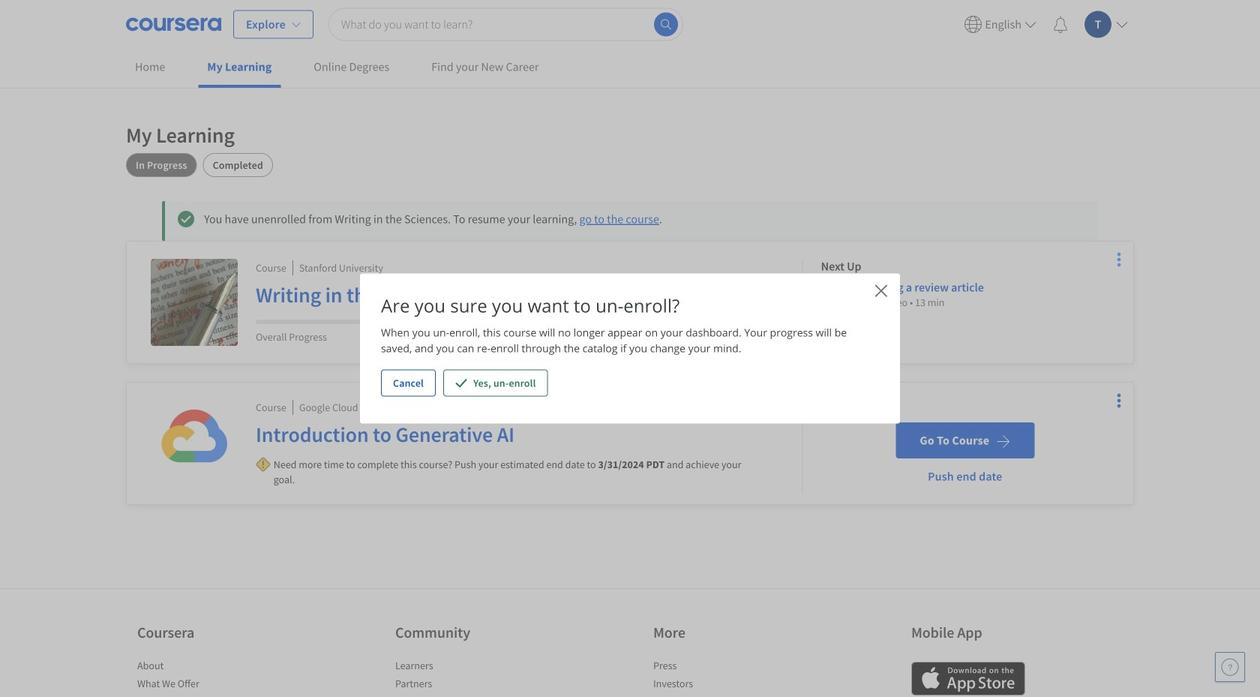 Task type: describe. For each thing, give the bounding box(es) containing it.
download on the app store image
[[912, 662, 1026, 696]]

more option for introduction to generative ai image
[[1109, 390, 1130, 411]]

3 list from the left
[[654, 658, 781, 697]]

help center image
[[1222, 658, 1240, 676]]

more option for writing in the sciences image
[[1109, 249, 1130, 270]]

introduction to generative ai image
[[151, 392, 238, 479]]



Task type: locate. For each thing, give the bounding box(es) containing it.
1 list from the left
[[137, 658, 265, 697]]

0 horizontal spatial list
[[137, 658, 265, 697]]

2 list from the left
[[395, 658, 523, 697]]

2 horizontal spatial list
[[654, 658, 781, 697]]

writing in the sciences image
[[151, 259, 238, 346]]

1 horizontal spatial list
[[395, 658, 523, 697]]

alert
[[162, 201, 1099, 241]]

list item
[[137, 658, 265, 676], [395, 658, 523, 676], [654, 658, 781, 676], [137, 676, 265, 694], [395, 676, 523, 694], [654, 676, 781, 694]]

tab list
[[126, 153, 1135, 177]]

list
[[137, 658, 265, 697], [395, 658, 523, 697], [654, 658, 781, 697]]

None search field
[[329, 8, 684, 41]]

coursera image
[[126, 12, 221, 36]]



Task type: vqa. For each thing, say whether or not it's contained in the screenshot.
first of from right
no



